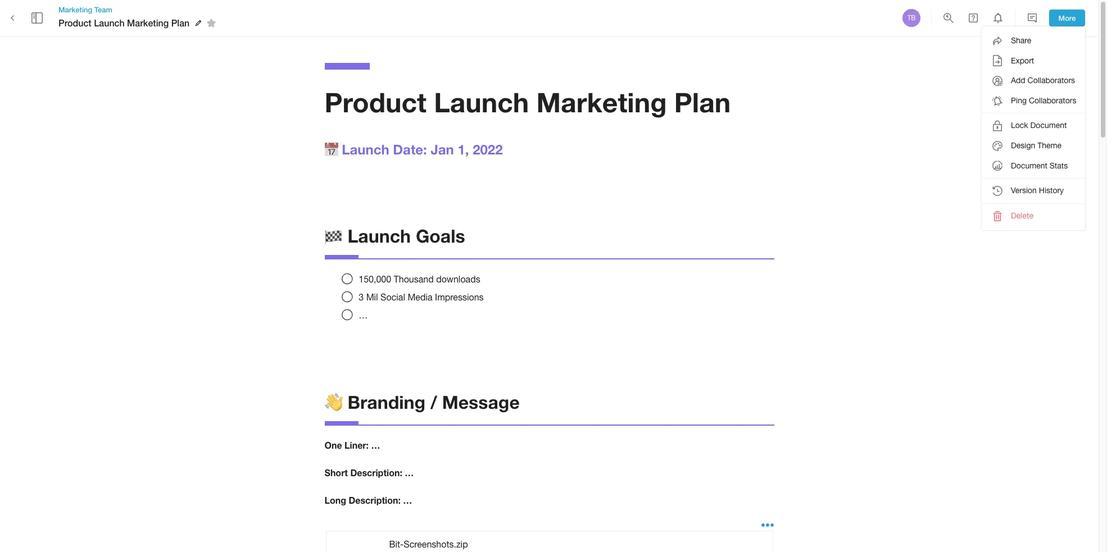 Task type: describe. For each thing, give the bounding box(es) containing it.
🏁 launch goals
[[325, 225, 465, 247]]

share button
[[982, 31, 1085, 51]]

0 vertical spatial marketing
[[58, 5, 92, 14]]

2022
[[473, 142, 503, 157]]

screenshots.zip
[[404, 539, 468, 550]]

social
[[381, 292, 405, 302]]

🏁
[[325, 225, 343, 247]]

lock document
[[1011, 121, 1067, 130]]

long
[[325, 495, 346, 506]]

1 horizontal spatial product launch marketing plan
[[325, 86, 731, 118]]

impressions
[[435, 292, 484, 302]]

one liner: …
[[325, 440, 380, 451]]

add collaborators
[[1011, 76, 1075, 85]]

collaborators for add collaborators
[[1028, 76, 1075, 85]]

add collaborators button
[[982, 71, 1085, 91]]

downloads
[[436, 274, 480, 284]]

marketing team
[[58, 5, 112, 14]]

branding
[[348, 392, 425, 413]]

share
[[1011, 36, 1031, 45]]

history
[[1039, 186, 1064, 195]]

… down 3
[[359, 310, 368, 320]]

1 vertical spatial marketing
[[127, 17, 169, 28]]

message
[[442, 392, 520, 413]]

bit-
[[389, 539, 404, 550]]

design
[[1011, 141, 1035, 150]]

/
[[430, 392, 437, 413]]

design theme
[[1011, 141, 1062, 150]]

design theme button
[[982, 136, 1085, 156]]

thousand
[[394, 274, 434, 284]]

launch up 150,000
[[348, 225, 411, 247]]

delete button
[[982, 206, 1085, 226]]

theme
[[1038, 141, 1062, 150]]

tb
[[907, 14, 916, 22]]

short description: …
[[325, 468, 414, 478]]

liner:
[[345, 440, 369, 451]]

1,
[[458, 142, 469, 157]]

more
[[1059, 13, 1076, 22]]

version history button
[[982, 181, 1085, 201]]

launch down team
[[94, 17, 125, 28]]

more button
[[1049, 9, 1085, 27]]

favorite image
[[205, 16, 218, 30]]

stats
[[1050, 161, 1068, 170]]

marketing team link
[[58, 4, 220, 15]]

lock
[[1011, 121, 1028, 130]]

delete
[[1011, 211, 1034, 220]]

export
[[1011, 56, 1034, 65]]



Task type: vqa. For each thing, say whether or not it's contained in the screenshot.
Screenshots.zip in the bottom of the page
yes



Task type: locate. For each thing, give the bounding box(es) containing it.
1 horizontal spatial product
[[325, 86, 427, 118]]

launch right 📅
[[342, 142, 389, 157]]

1 horizontal spatial plan
[[674, 86, 731, 118]]

tb button
[[901, 7, 922, 29]]

document up theme
[[1030, 121, 1067, 130]]

add
[[1011, 76, 1026, 85]]

collaborators up ping collaborators
[[1028, 76, 1075, 85]]

launch
[[94, 17, 125, 28], [434, 86, 529, 118], [342, 142, 389, 157], [348, 225, 411, 247]]

ping collaborators button
[[982, 91, 1085, 111]]

0 vertical spatial description:
[[350, 468, 402, 478]]

0 vertical spatial collaborators
[[1028, 76, 1075, 85]]

… for one liner: …
[[371, 440, 380, 451]]

1 vertical spatial plan
[[674, 86, 731, 118]]

collaborators down add collaborators
[[1029, 96, 1077, 105]]

2 vertical spatial marketing
[[536, 86, 667, 118]]

👋 branding / message
[[325, 392, 520, 413]]

1 vertical spatial description:
[[349, 495, 401, 506]]

ping
[[1011, 96, 1027, 105]]

0 vertical spatial document
[[1030, 121, 1067, 130]]

1 vertical spatial product
[[325, 86, 427, 118]]

👋
[[325, 392, 343, 413]]

version
[[1011, 186, 1037, 195]]

📅
[[325, 142, 338, 157]]

lock document button
[[982, 116, 1085, 136]]

description: up long description: … on the left bottom of page
[[350, 468, 402, 478]]

ping collaborators
[[1011, 96, 1077, 105]]

150,000
[[359, 274, 391, 284]]

document stats
[[1011, 161, 1068, 170]]

2 horizontal spatial marketing
[[536, 86, 667, 118]]

1 horizontal spatial marketing
[[127, 17, 169, 28]]

jan
[[431, 142, 454, 157]]

0 horizontal spatial product launch marketing plan
[[58, 17, 190, 28]]

3 mil social media impressions
[[359, 292, 484, 302]]

0 horizontal spatial marketing
[[58, 5, 92, 14]]

0 vertical spatial product launch marketing plan
[[58, 17, 190, 28]]

document inside "button"
[[1030, 121, 1067, 130]]

1 vertical spatial document
[[1011, 161, 1048, 170]]

document inside button
[[1011, 161, 1048, 170]]

long description: …
[[325, 495, 412, 506]]

media
[[408, 292, 433, 302]]

description: for long
[[349, 495, 401, 506]]

plan
[[171, 17, 190, 28], [674, 86, 731, 118]]

0 horizontal spatial product
[[58, 17, 91, 28]]

description: for short
[[350, 468, 402, 478]]

… right liner:
[[371, 440, 380, 451]]

document stats button
[[982, 156, 1085, 176]]

… up bit-
[[403, 495, 412, 506]]

short
[[325, 468, 348, 478]]

description: down short description: …
[[349, 495, 401, 506]]

0 horizontal spatial plan
[[171, 17, 190, 28]]

export button
[[982, 51, 1085, 71]]

date:
[[393, 142, 427, 157]]

goals
[[416, 225, 465, 247]]

version history
[[1011, 186, 1064, 195]]

… for long description: …
[[403, 495, 412, 506]]

…
[[359, 310, 368, 320], [371, 440, 380, 451], [405, 468, 414, 478], [403, 495, 412, 506]]

… for short description: …
[[405, 468, 414, 478]]

launch up 2022
[[434, 86, 529, 118]]

product launch marketing plan
[[58, 17, 190, 28], [325, 86, 731, 118]]

document
[[1030, 121, 1067, 130], [1011, 161, 1048, 170]]

document down design theme button
[[1011, 161, 1048, 170]]

0 vertical spatial plan
[[171, 17, 190, 28]]

📅 launch date: jan 1, 2022
[[325, 142, 503, 157]]

bit-screenshots.zip
[[389, 539, 468, 550]]

1 vertical spatial product launch marketing plan
[[325, 86, 731, 118]]

team
[[94, 5, 112, 14]]

1 vertical spatial collaborators
[[1029, 96, 1077, 105]]

mil
[[366, 292, 378, 302]]

product
[[58, 17, 91, 28], [325, 86, 427, 118]]

one
[[325, 440, 342, 451]]

… up long description: … on the left bottom of page
[[405, 468, 414, 478]]

0 vertical spatial product
[[58, 17, 91, 28]]

collaborators
[[1028, 76, 1075, 85], [1029, 96, 1077, 105]]

150,000 thousand downloads
[[359, 274, 480, 284]]

description:
[[350, 468, 402, 478], [349, 495, 401, 506]]

marketing
[[58, 5, 92, 14], [127, 17, 169, 28], [536, 86, 667, 118]]

collaborators for ping collaborators
[[1029, 96, 1077, 105]]

3
[[359, 292, 364, 302]]



